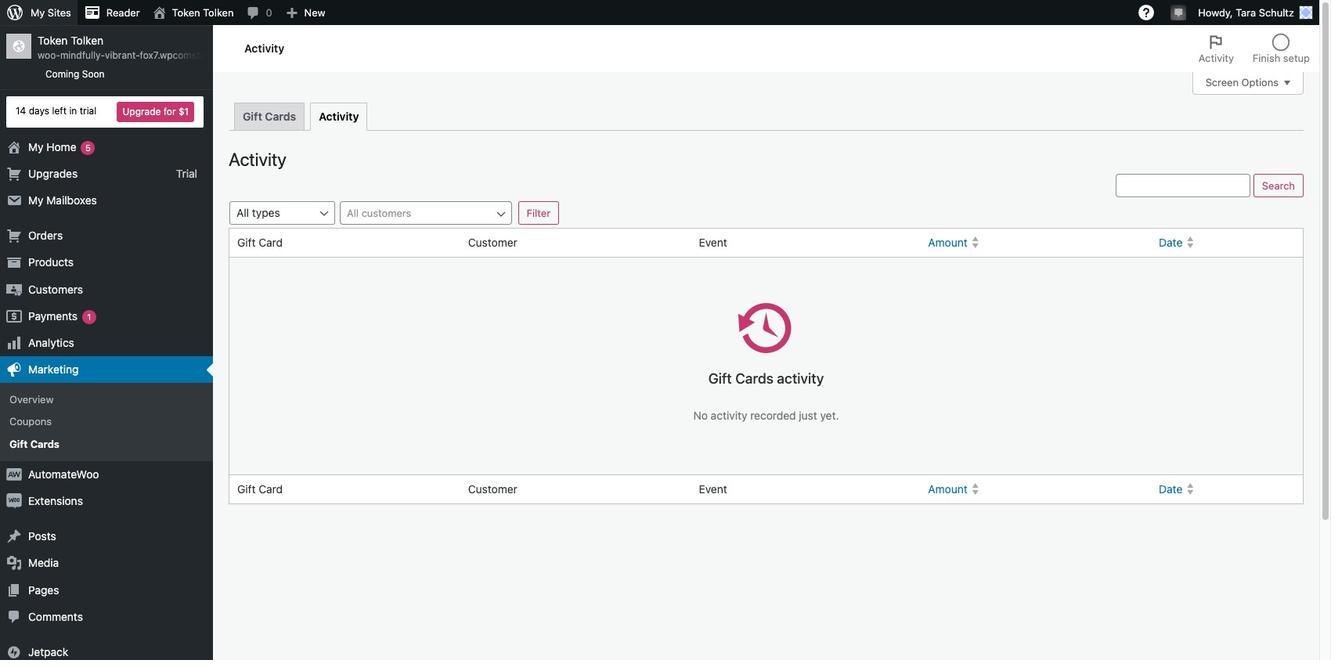 Task type: locate. For each thing, give the bounding box(es) containing it.
tolken for token tolken
[[203, 6, 234, 19]]

cards
[[265, 109, 296, 123], [736, 371, 774, 387], [30, 438, 60, 450]]

1 vertical spatial customer
[[468, 483, 518, 496]]

automatewoo
[[28, 467, 99, 481]]

schultz
[[1259, 6, 1295, 19]]

1 horizontal spatial cards
[[265, 109, 296, 123]]

finish setup button
[[1244, 25, 1320, 72]]

None submit
[[1254, 174, 1304, 198], [518, 202, 559, 225], [1254, 174, 1304, 198], [518, 202, 559, 225]]

0 vertical spatial token
[[172, 6, 200, 19]]

1 horizontal spatial gift cards link
[[234, 102, 305, 130]]

options
[[1242, 76, 1279, 89]]

0 vertical spatial tolken
[[203, 6, 234, 19]]

0 vertical spatial date link
[[1153, 229, 1303, 257]]

gift card
[[237, 236, 283, 249], [237, 483, 283, 496]]

trial
[[80, 105, 97, 117]]

amount for second amount "link" from the bottom
[[928, 236, 968, 249]]

gift cards link left activity link
[[234, 102, 305, 130]]

token
[[172, 6, 200, 19], [38, 34, 68, 47]]

0 horizontal spatial gift cards
[[9, 438, 60, 450]]

analytics
[[28, 336, 74, 349]]

0 vertical spatial customer
[[468, 236, 518, 249]]

gift cards link up automatewoo link
[[0, 433, 213, 455]]

mailboxes
[[46, 193, 97, 207]]

overview
[[9, 393, 54, 406]]

All customers field
[[340, 202, 512, 225]]

token inside the toolbar navigation
[[172, 6, 200, 19]]

marketing link
[[0, 356, 213, 383]]

2 horizontal spatial cards
[[736, 371, 774, 387]]

date link
[[1153, 229, 1303, 257], [1153, 475, 1303, 503]]

1 vertical spatial gift card
[[237, 483, 283, 496]]

1 horizontal spatial activity
[[777, 371, 824, 387]]

0 horizontal spatial token
[[38, 34, 68, 47]]

1 vertical spatial cards
[[736, 371, 774, 387]]

cards inside the main menu navigation
[[30, 438, 60, 450]]

2 gift card from the top
[[237, 483, 283, 496]]

screen
[[1206, 76, 1239, 89]]

1 card from the top
[[259, 236, 283, 249]]

extensions link
[[0, 488, 213, 515]]

1 vertical spatial my
[[28, 140, 44, 153]]

my mailboxes
[[28, 193, 97, 207]]

None search field
[[1116, 174, 1251, 198]]

0 vertical spatial gift cards link
[[234, 102, 305, 130]]

14
[[16, 105, 26, 117]]

2 date link from the top
[[1153, 475, 1303, 503]]

1 vertical spatial token
[[38, 34, 68, 47]]

1 vertical spatial amount
[[928, 483, 968, 496]]

1 vertical spatial date
[[1159, 483, 1183, 496]]

1 vertical spatial gift cards
[[9, 438, 60, 450]]

pages link
[[0, 577, 213, 604]]

token up fox7.wpcomstaging.com
[[172, 6, 200, 19]]

1 vertical spatial card
[[259, 483, 283, 496]]

cards down coupons
[[30, 438, 60, 450]]

mindfully-
[[60, 49, 105, 61]]

days
[[29, 105, 49, 117]]

0 vertical spatial event
[[699, 236, 727, 249]]

0 horizontal spatial activity
[[711, 409, 748, 422]]

0 vertical spatial gift card
[[237, 236, 283, 249]]

1 horizontal spatial token
[[172, 6, 200, 19]]

my for my sites
[[31, 6, 45, 19]]

tolken inside token tolken woo-mindfully-vibrant-fox7.wpcomstaging.com coming soon
[[71, 34, 103, 47]]

2 amount from the top
[[928, 483, 968, 496]]

no activity recorded just yet.
[[694, 409, 839, 422]]

2 date from the top
[[1159, 483, 1183, 496]]

products
[[28, 256, 74, 269]]

cards left activity link
[[265, 109, 296, 123]]

my mailboxes link
[[0, 187, 213, 214]]

gift inside the main menu navigation
[[9, 438, 28, 450]]

activity
[[244, 41, 284, 55], [1199, 52, 1234, 64], [319, 109, 359, 123], [229, 148, 287, 170]]

jetpack
[[28, 645, 68, 659]]

1 date link from the top
[[1153, 229, 1303, 257]]

0 vertical spatial my
[[31, 6, 45, 19]]

orders link
[[0, 223, 213, 249]]

card
[[259, 236, 283, 249], [259, 483, 283, 496]]

5
[[85, 142, 91, 152]]

extensions
[[28, 494, 83, 508]]

14 days left in trial
[[16, 105, 97, 117]]

my down upgrades
[[28, 193, 44, 207]]

token tolken woo-mindfully-vibrant-fox7.wpcomstaging.com coming soon
[[38, 34, 246, 80]]

upgrade
[[123, 105, 161, 117]]

1 gift card from the top
[[237, 236, 283, 249]]

0 vertical spatial card
[[259, 236, 283, 249]]

0 vertical spatial amount
[[928, 236, 968, 249]]

2 vertical spatial cards
[[30, 438, 60, 450]]

amount
[[928, 236, 968, 249], [928, 483, 968, 496]]

2 vertical spatial my
[[28, 193, 44, 207]]

0 horizontal spatial cards
[[30, 438, 60, 450]]

no
[[694, 409, 708, 422]]

tolken left 0 link
[[203, 6, 234, 19]]

tolken up mindfully-
[[71, 34, 103, 47]]

gift
[[243, 109, 262, 123], [237, 236, 256, 249], [709, 371, 732, 387], [9, 438, 28, 450], [237, 483, 256, 496]]

0 vertical spatial amount link
[[922, 229, 1153, 257]]

customers
[[362, 207, 411, 220]]

howdy, tara schultz
[[1199, 6, 1295, 19]]

customer
[[468, 236, 518, 249], [468, 483, 518, 496]]

howdy,
[[1199, 6, 1233, 19]]

home
[[46, 140, 76, 153]]

token up woo-
[[38, 34, 68, 47]]

1 vertical spatial date link
[[1153, 475, 1303, 503]]

1 vertical spatial gift cards link
[[0, 433, 213, 455]]

gift cards link
[[234, 102, 305, 130], [0, 433, 213, 455]]

payments 1
[[28, 309, 91, 322]]

1 vertical spatial amount link
[[922, 475, 1153, 503]]

my
[[31, 6, 45, 19], [28, 140, 44, 153], [28, 193, 44, 207]]

gift cards activity
[[709, 371, 824, 387]]

gift cards
[[243, 109, 296, 123], [9, 438, 60, 450]]

1 horizontal spatial gift cards
[[243, 109, 296, 123]]

upgrades
[[28, 167, 78, 180]]

cards up no activity recorded just yet.
[[736, 371, 774, 387]]

activity right the no
[[711, 409, 748, 422]]

date link for second amount "link" from the bottom
[[1153, 229, 1303, 257]]

payments
[[28, 309, 78, 322]]

1 vertical spatial tolken
[[71, 34, 103, 47]]

1 date from the top
[[1159, 236, 1183, 249]]

coupons link
[[0, 411, 213, 433]]

date link for first amount "link" from the bottom
[[1153, 475, 1303, 503]]

gift cards left activity link
[[243, 109, 296, 123]]

orders
[[28, 229, 63, 242]]

activity link
[[310, 102, 368, 130]]

1 vertical spatial event
[[699, 483, 727, 496]]

my left home
[[28, 140, 44, 153]]

token inside token tolken woo-mindfully-vibrant-fox7.wpcomstaging.com coming soon
[[38, 34, 68, 47]]

vibrant-
[[105, 49, 140, 61]]

tab list
[[1189, 25, 1320, 72]]

1 vertical spatial activity
[[711, 409, 748, 422]]

0 vertical spatial activity
[[777, 371, 824, 387]]

activity up just
[[777, 371, 824, 387]]

0 vertical spatial date
[[1159, 236, 1183, 249]]

gift card for second amount "link" from the bottom
[[237, 236, 283, 249]]

amount link
[[922, 229, 1153, 257], [922, 475, 1153, 503]]

my home 5
[[28, 140, 91, 153]]

event
[[699, 236, 727, 249], [699, 483, 727, 496]]

just
[[799, 409, 817, 422]]

date
[[1159, 236, 1183, 249], [1159, 483, 1183, 496]]

notification image
[[1173, 5, 1185, 18]]

2 event from the top
[[699, 483, 727, 496]]

gift cards down coupons
[[9, 438, 60, 450]]

1 amount from the top
[[928, 236, 968, 249]]

1 horizontal spatial tolken
[[203, 6, 234, 19]]

my left sites
[[31, 6, 45, 19]]

my inside the toolbar navigation
[[31, 6, 45, 19]]

for
[[163, 105, 176, 117]]

tab list containing activity
[[1189, 25, 1320, 72]]

$1
[[178, 105, 189, 117]]

customers
[[28, 282, 83, 296]]

0 horizontal spatial tolken
[[71, 34, 103, 47]]

activity
[[777, 371, 824, 387], [711, 409, 748, 422]]

0 horizontal spatial gift cards link
[[0, 433, 213, 455]]

new link
[[279, 0, 332, 25]]

tolken inside token tolken link
[[203, 6, 234, 19]]



Task type: describe. For each thing, give the bounding box(es) containing it.
new
[[304, 6, 325, 19]]

token tolken link
[[146, 0, 240, 25]]

coming
[[45, 68, 79, 80]]

gift cards inside the main menu navigation
[[9, 438, 60, 450]]

customers link
[[0, 276, 213, 303]]

0 vertical spatial gift cards
[[243, 109, 296, 123]]

1 customer from the top
[[468, 236, 518, 249]]

2 customer from the top
[[468, 483, 518, 496]]

soon
[[82, 68, 105, 80]]

left
[[52, 105, 67, 117]]

token for token tolken
[[172, 6, 200, 19]]

pages
[[28, 583, 59, 596]]

1 event from the top
[[699, 236, 727, 249]]

finish setup
[[1253, 52, 1310, 64]]

products link
[[0, 249, 213, 276]]

fox7.wpcomstaging.com
[[140, 49, 246, 61]]

2 card from the top
[[259, 483, 283, 496]]

screen options button
[[1193, 71, 1304, 95]]

upgrade for $1 button
[[117, 101, 194, 122]]

automatewoo link
[[0, 461, 213, 488]]

0 vertical spatial cards
[[265, 109, 296, 123]]

media
[[28, 556, 59, 570]]

screen options
[[1206, 76, 1279, 89]]

upgrade for $1
[[123, 105, 189, 117]]

activity button
[[1189, 25, 1244, 72]]

activity inside button
[[1199, 52, 1234, 64]]

jetpack link
[[0, 639, 213, 660]]

marketing
[[28, 363, 79, 376]]

0 link
[[240, 0, 279, 25]]

toolbar navigation
[[0, 0, 1320, 28]]

sites
[[48, 6, 71, 19]]

recorded
[[750, 409, 796, 422]]

gift card for first amount "link" from the bottom
[[237, 483, 283, 496]]

all customers
[[347, 207, 411, 220]]

trial
[[176, 167, 197, 180]]

tolken for token tolken woo-mindfully-vibrant-fox7.wpcomstaging.com coming soon
[[71, 34, 103, 47]]

finish
[[1253, 52, 1281, 64]]

my for my home 5
[[28, 140, 44, 153]]

All customers text field
[[341, 202, 511, 224]]

comments link
[[0, 604, 213, 630]]

posts
[[28, 530, 56, 543]]

main menu navigation
[[0, 25, 246, 660]]

posts link
[[0, 523, 213, 550]]

token for token tolken woo-mindfully-vibrant-fox7.wpcomstaging.com coming soon
[[38, 34, 68, 47]]

media link
[[0, 550, 213, 577]]

0
[[266, 6, 272, 19]]

my sites link
[[0, 0, 77, 25]]

reader
[[106, 6, 140, 19]]

overview link
[[0, 389, 213, 411]]

setup
[[1284, 52, 1310, 64]]

amount for first amount "link" from the bottom
[[928, 483, 968, 496]]

analytics link
[[0, 330, 213, 356]]

reader link
[[77, 0, 146, 25]]

1
[[87, 311, 91, 322]]

comments
[[28, 610, 83, 623]]

woo-
[[38, 49, 60, 61]]

yet.
[[820, 409, 839, 422]]

my sites
[[31, 6, 71, 19]]

1 amount link from the top
[[922, 229, 1153, 257]]

tara
[[1236, 6, 1256, 19]]

all
[[347, 207, 359, 220]]

my for my mailboxes
[[28, 193, 44, 207]]

coupons
[[9, 415, 52, 428]]

token tolken
[[172, 6, 234, 19]]

in
[[69, 105, 77, 117]]

2 amount link from the top
[[922, 475, 1153, 503]]



Task type: vqa. For each thing, say whether or not it's contained in the screenshot.
caption
no



